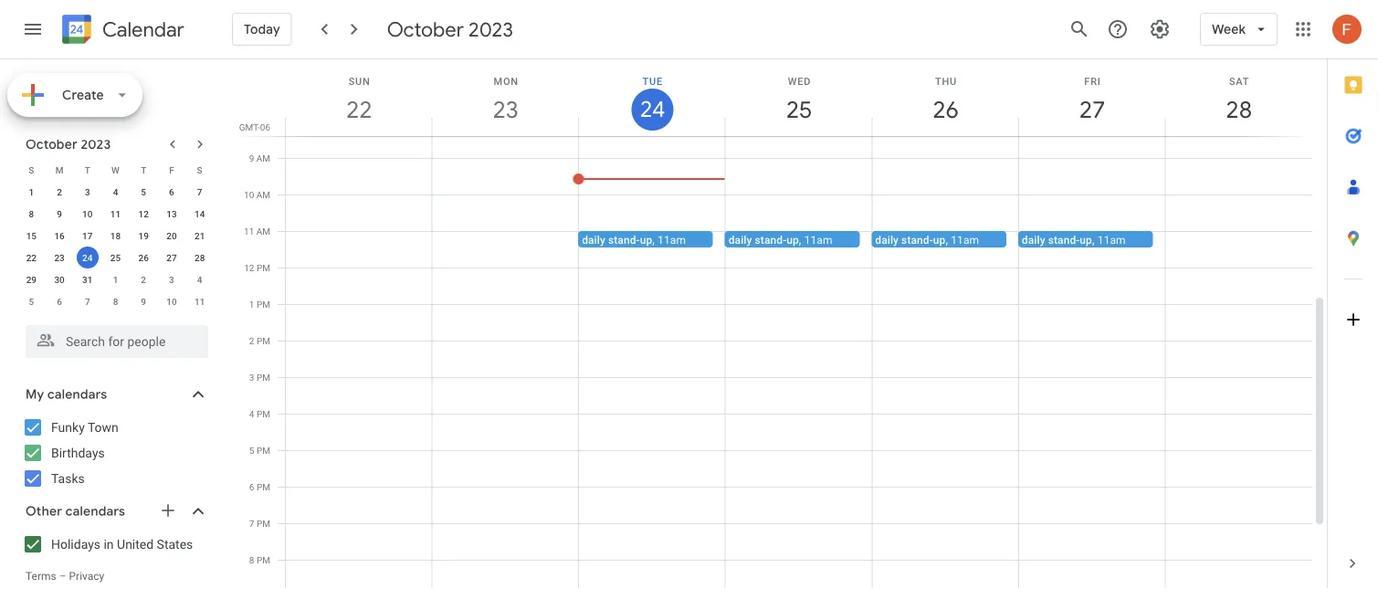 Task type: vqa. For each thing, say whether or not it's contained in the screenshot.
"31" to the middle
no



Task type: describe. For each thing, give the bounding box(es) containing it.
pm for 8 pm
[[257, 554, 270, 565]]

pm for 4 pm
[[257, 408, 270, 419]]

0 vertical spatial 2023
[[469, 16, 513, 42]]

november 8 element
[[105, 290, 126, 312]]

funky town
[[51, 420, 119, 435]]

23 inside 'mon 23'
[[492, 95, 518, 125]]

10 for 10 am
[[244, 189, 254, 200]]

calendars for my calendars
[[47, 386, 107, 403]]

main drawer image
[[22, 18, 44, 40]]

2 for 2 pm
[[249, 335, 254, 346]]

26 inside column header
[[932, 95, 958, 125]]

16
[[54, 230, 65, 241]]

31 element
[[77, 269, 98, 290]]

november 2 element
[[133, 269, 155, 290]]

23 inside grid
[[54, 252, 65, 263]]

mon
[[494, 75, 519, 87]]

24 link
[[631, 89, 673, 131]]

row containing 22
[[17, 247, 214, 269]]

22 inside column header
[[345, 95, 371, 125]]

4 11am from the left
[[1098, 233, 1126, 246]]

november 10 element
[[161, 290, 183, 312]]

10 element
[[77, 203, 98, 225]]

28 element
[[189, 247, 211, 269]]

17
[[82, 230, 93, 241]]

7 pm
[[249, 518, 270, 529]]

1 pm
[[249, 299, 270, 310]]

24 cell
[[73, 247, 101, 269]]

create
[[62, 87, 104, 103]]

27 inside column header
[[1078, 95, 1104, 125]]

tue
[[643, 75, 663, 87]]

1 s from the left
[[29, 164, 34, 175]]

holidays in united states
[[51, 537, 193, 552]]

22 element
[[20, 247, 42, 269]]

4 daily stand-up , 11am from the left
[[1022, 233, 1126, 246]]

26 link
[[925, 89, 967, 131]]

–
[[59, 570, 66, 583]]

my calendars
[[26, 386, 107, 403]]

november 7 element
[[77, 290, 98, 312]]

25 column header
[[725, 59, 872, 136]]

2 daily stand-up , 11am from the left
[[729, 233, 833, 246]]

0 horizontal spatial 1
[[29, 186, 34, 197]]

1 daily from the left
[[582, 233, 605, 246]]

terms
[[26, 570, 56, 583]]

4 for 4 pm
[[249, 408, 254, 419]]

19
[[138, 230, 149, 241]]

1 stand- from the left
[[608, 233, 640, 246]]

27 link
[[1071, 89, 1113, 131]]

06
[[260, 121, 270, 132]]

sat
[[1229, 75, 1250, 87]]

0 vertical spatial 7
[[197, 186, 202, 197]]

0 horizontal spatial october
[[26, 136, 78, 153]]

0 horizontal spatial 9
[[57, 208, 62, 219]]

3 for the november 3 element
[[169, 274, 174, 285]]

in
[[104, 537, 114, 552]]

4 , from the left
[[1092, 233, 1095, 246]]

0 horizontal spatial 8
[[29, 208, 34, 219]]

week
[[1212, 21, 1246, 37]]

1 for november 1 element
[[113, 274, 118, 285]]

funky
[[51, 420, 85, 435]]

12 for 12 pm
[[244, 262, 254, 273]]

2 s from the left
[[197, 164, 202, 175]]

4 daily from the left
[[1022, 233, 1045, 246]]

28 inside column header
[[1225, 95, 1251, 125]]

w
[[111, 164, 120, 175]]

wed 25
[[785, 75, 811, 125]]

10 for 10 element
[[82, 208, 93, 219]]

grid containing 22
[[234, 59, 1327, 589]]

24, today element
[[77, 247, 98, 269]]

united
[[117, 537, 154, 552]]

4 up from the left
[[1080, 233, 1092, 246]]

row containing 29
[[17, 269, 214, 290]]

10 am
[[244, 189, 270, 200]]

31
[[82, 274, 93, 285]]

pm for 6 pm
[[257, 481, 270, 492]]

3 daily stand-up , 11am from the left
[[875, 233, 979, 246]]

27 element
[[161, 247, 183, 269]]

0 vertical spatial october
[[387, 16, 464, 42]]

gmt-06
[[239, 121, 270, 132]]

30
[[54, 274, 65, 285]]

18 element
[[105, 225, 126, 247]]

terms – privacy
[[26, 570, 104, 583]]

19 element
[[133, 225, 155, 247]]

my
[[26, 386, 44, 403]]

23 link
[[485, 89, 527, 131]]

1 vertical spatial october 2023
[[26, 136, 111, 153]]

november 11 element
[[189, 290, 211, 312]]

row containing s
[[17, 159, 214, 181]]

row containing 1
[[17, 181, 214, 203]]

today
[[244, 21, 280, 37]]

25 element
[[105, 247, 126, 269]]

25 inside october 2023 grid
[[110, 252, 121, 263]]

settings menu image
[[1149, 18, 1171, 40]]

4 stand- from the left
[[1048, 233, 1080, 246]]

14
[[194, 208, 205, 219]]

1 , from the left
[[652, 233, 655, 246]]

25 link
[[778, 89, 820, 131]]

3 pm
[[249, 372, 270, 383]]

18
[[110, 230, 121, 241]]

9 am
[[249, 153, 270, 163]]

pm for 12 pm
[[257, 262, 270, 273]]

1 for 1 pm
[[249, 299, 254, 310]]

26 element
[[133, 247, 155, 269]]

5 for november 5 "element" on the left of page
[[29, 296, 34, 307]]

thu
[[935, 75, 957, 87]]

gmt-
[[239, 121, 260, 132]]

2 , from the left
[[799, 233, 801, 246]]

0 horizontal spatial 3
[[85, 186, 90, 197]]

21
[[194, 230, 205, 241]]

13
[[166, 208, 177, 219]]

20
[[166, 230, 177, 241]]

row group containing 1
[[17, 181, 214, 312]]

30 element
[[48, 269, 70, 290]]

november 5 element
[[20, 290, 42, 312]]

5 pm
[[249, 445, 270, 456]]

calendars for other calendars
[[65, 503, 125, 520]]

3 daily from the left
[[875, 233, 899, 246]]

24 column header
[[578, 59, 726, 136]]

town
[[88, 420, 119, 435]]

4 pm
[[249, 408, 270, 419]]

row containing 8
[[17, 203, 214, 225]]

3 for 3 pm
[[249, 372, 254, 383]]

3 stand- from the left
[[902, 233, 933, 246]]

1 11am from the left
[[658, 233, 686, 246]]

11 for the 11 element
[[110, 208, 121, 219]]

28 link
[[1218, 89, 1260, 131]]

7 for 7 pm
[[249, 518, 254, 529]]

fri 27
[[1078, 75, 1104, 125]]

tasks
[[51, 471, 85, 486]]

5 for 5 pm
[[249, 445, 254, 456]]

15 element
[[20, 225, 42, 247]]

pm for 3 pm
[[257, 372, 270, 383]]

12 for 12
[[138, 208, 149, 219]]

11 am
[[244, 226, 270, 237]]

m
[[55, 164, 63, 175]]

28 column header
[[1165, 59, 1312, 136]]

15
[[26, 230, 37, 241]]

mon 23
[[492, 75, 519, 125]]

pm for 1 pm
[[257, 299, 270, 310]]

tue 24
[[639, 75, 664, 124]]

pm for 2 pm
[[257, 335, 270, 346]]



Task type: locate. For each thing, give the bounding box(es) containing it.
4 up the 11 element
[[113, 186, 118, 197]]

10
[[244, 189, 254, 200], [82, 208, 93, 219], [166, 296, 177, 307]]

27 down fri on the top right
[[1078, 95, 1104, 125]]

12 pm
[[244, 262, 270, 273]]

2 down m
[[57, 186, 62, 197]]

2 horizontal spatial 9
[[249, 153, 254, 163]]

calendars inside other calendars "dropdown button"
[[65, 503, 125, 520]]

4 down 28 element
[[197, 274, 202, 285]]

calendars
[[47, 386, 107, 403], [65, 503, 125, 520]]

0 horizontal spatial 23
[[54, 252, 65, 263]]

3 row from the top
[[17, 203, 214, 225]]

f
[[169, 164, 174, 175]]

1 vertical spatial 10
[[82, 208, 93, 219]]

7 up 8 pm
[[249, 518, 254, 529]]

1 vertical spatial 5
[[29, 296, 34, 307]]

27 inside 'element'
[[166, 252, 177, 263]]

pm for 5 pm
[[257, 445, 270, 456]]

my calendars list
[[4, 413, 226, 493]]

0 vertical spatial 4
[[113, 186, 118, 197]]

0 vertical spatial 9
[[249, 153, 254, 163]]

2 horizontal spatial 10
[[244, 189, 254, 200]]

26 inside row group
[[138, 252, 149, 263]]

pm up 1 pm at the bottom
[[257, 262, 270, 273]]

pm up 6 pm
[[257, 445, 270, 456]]

3 up 10 element
[[85, 186, 90, 197]]

3 up november 10 element
[[169, 274, 174, 285]]

9 pm from the top
[[257, 554, 270, 565]]

11am
[[658, 233, 686, 246], [804, 233, 833, 246], [951, 233, 979, 246], [1098, 233, 1126, 246]]

0 vertical spatial 12
[[138, 208, 149, 219]]

24 inside cell
[[82, 252, 93, 263]]

pm
[[257, 262, 270, 273], [257, 299, 270, 310], [257, 335, 270, 346], [257, 372, 270, 383], [257, 408, 270, 419], [257, 445, 270, 456], [257, 481, 270, 492], [257, 518, 270, 529], [257, 554, 270, 565]]

november 6 element
[[48, 290, 70, 312]]

1 horizontal spatial 1
[[113, 274, 118, 285]]

1 am from the top
[[256, 153, 270, 163]]

7
[[197, 186, 202, 197], [85, 296, 90, 307], [249, 518, 254, 529]]

pm up 2 pm
[[257, 299, 270, 310]]

1 vertical spatial 24
[[82, 252, 93, 263]]

5 inside "element"
[[29, 296, 34, 307]]

terms link
[[26, 570, 56, 583]]

1 down 25 element
[[113, 274, 118, 285]]

11 up 18
[[110, 208, 121, 219]]

0 horizontal spatial october 2023
[[26, 136, 111, 153]]

today button
[[232, 7, 292, 51]]

s right f
[[197, 164, 202, 175]]

october 2023 grid
[[17, 159, 214, 312]]

1 down 12 pm
[[249, 299, 254, 310]]

1 vertical spatial am
[[256, 189, 270, 200]]

2 horizontal spatial 3
[[249, 372, 254, 383]]

0 horizontal spatial s
[[29, 164, 34, 175]]

2 horizontal spatial 2
[[249, 335, 254, 346]]

1 daily stand-up , 11am from the left
[[582, 233, 686, 246]]

am down 9 am
[[256, 189, 270, 200]]

1 vertical spatial 6
[[57, 296, 62, 307]]

pm down 5 pm
[[257, 481, 270, 492]]

2 for november 2 element
[[141, 274, 146, 285]]

1 vertical spatial 4
[[197, 274, 202, 285]]

privacy
[[69, 570, 104, 583]]

8 up 15 element
[[29, 208, 34, 219]]

20 element
[[161, 225, 183, 247]]

2 vertical spatial 2
[[249, 335, 254, 346]]

8
[[29, 208, 34, 219], [113, 296, 118, 307], [249, 554, 254, 565]]

16 element
[[48, 225, 70, 247]]

26 down thu
[[932, 95, 958, 125]]

1 vertical spatial 23
[[54, 252, 65, 263]]

grid
[[234, 59, 1327, 589]]

7 for november 7 element
[[85, 296, 90, 307]]

23 column header
[[432, 59, 579, 136]]

november 4 element
[[189, 269, 211, 290]]

2 vertical spatial 6
[[249, 481, 254, 492]]

pm down 7 pm
[[257, 554, 270, 565]]

11 for november 11 element
[[194, 296, 205, 307]]

22 inside row group
[[26, 252, 37, 263]]

sun
[[349, 75, 371, 87]]

23 element
[[48, 247, 70, 269]]

12 down 11 am
[[244, 262, 254, 273]]

11 down november 4 element
[[194, 296, 205, 307]]

november 9 element
[[133, 290, 155, 312]]

2 horizontal spatial 6
[[249, 481, 254, 492]]

1 vertical spatial 8
[[113, 296, 118, 307]]

7 up '14' "element"
[[197, 186, 202, 197]]

1 horizontal spatial 9
[[141, 296, 146, 307]]

1 horizontal spatial 5
[[141, 186, 146, 197]]

2 vertical spatial 10
[[166, 296, 177, 307]]

0 horizontal spatial 2
[[57, 186, 62, 197]]

0 horizontal spatial 26
[[138, 252, 149, 263]]

up
[[640, 233, 652, 246], [787, 233, 799, 246], [933, 233, 946, 246], [1080, 233, 1092, 246]]

1 vertical spatial october
[[26, 136, 78, 153]]

pm up 8 pm
[[257, 518, 270, 529]]

0 vertical spatial calendars
[[47, 386, 107, 403]]

1 t from the left
[[85, 164, 90, 175]]

1 vertical spatial 7
[[85, 296, 90, 307]]

2 vertical spatial 11
[[194, 296, 205, 307]]

pm down 1 pm at the bottom
[[257, 335, 270, 346]]

stand-
[[608, 233, 640, 246], [755, 233, 787, 246], [902, 233, 933, 246], [1048, 233, 1080, 246]]

1 horizontal spatial 7
[[197, 186, 202, 197]]

3 , from the left
[[946, 233, 948, 246]]

24 up 31
[[82, 252, 93, 263]]

1 vertical spatial 27
[[166, 252, 177, 263]]

0 vertical spatial october 2023
[[387, 16, 513, 42]]

25 down 18
[[110, 252, 121, 263]]

row
[[17, 159, 214, 181], [17, 181, 214, 203], [17, 203, 214, 225], [17, 225, 214, 247], [17, 247, 214, 269], [17, 269, 214, 290], [17, 290, 214, 312]]

0 horizontal spatial 28
[[194, 252, 205, 263]]

6 pm
[[249, 481, 270, 492]]

1 up 15 element
[[29, 186, 34, 197]]

22 up 29
[[26, 252, 37, 263]]

pm down 2 pm
[[257, 372, 270, 383]]

8 pm
[[249, 554, 270, 565]]

row containing 15
[[17, 225, 214, 247]]

am for 9 am
[[256, 153, 270, 163]]

2 horizontal spatial 4
[[249, 408, 254, 419]]

3 down 2 pm
[[249, 372, 254, 383]]

fri
[[1084, 75, 1101, 87]]

0 vertical spatial 3
[[85, 186, 90, 197]]

25 inside wed 25
[[785, 95, 811, 125]]

26 down 19
[[138, 252, 149, 263]]

21 element
[[189, 225, 211, 247]]

9 down november 2 element
[[141, 296, 146, 307]]

s
[[29, 164, 34, 175], [197, 164, 202, 175]]

2 vertical spatial 1
[[249, 299, 254, 310]]

10 up '17'
[[82, 208, 93, 219]]

1 vertical spatial 28
[[194, 252, 205, 263]]

calendars up funky town
[[47, 386, 107, 403]]

calendars inside my calendars dropdown button
[[47, 386, 107, 403]]

0 horizontal spatial 10
[[82, 208, 93, 219]]

1 horizontal spatial 24
[[639, 95, 664, 124]]

2 down 26 element
[[141, 274, 146, 285]]

4 for november 4 element
[[197, 274, 202, 285]]

1 horizontal spatial 3
[[169, 274, 174, 285]]

pm for 7 pm
[[257, 518, 270, 529]]

2 daily from the left
[[729, 233, 752, 246]]

0 horizontal spatial 25
[[110, 252, 121, 263]]

8 down 7 pm
[[249, 554, 254, 565]]

5 up 6 pm
[[249, 445, 254, 456]]

am down the 06 at left
[[256, 153, 270, 163]]

birthdays
[[51, 445, 105, 460]]

4 down 3 pm on the left bottom of the page
[[249, 408, 254, 419]]

9 for november 9 element
[[141, 296, 146, 307]]

2 vertical spatial am
[[256, 226, 270, 237]]

2023
[[469, 16, 513, 42], [81, 136, 111, 153]]

1 vertical spatial 25
[[110, 252, 121, 263]]

t
[[85, 164, 90, 175], [141, 164, 146, 175]]

8 for 8 pm
[[249, 554, 254, 565]]

12 inside october 2023 grid
[[138, 208, 149, 219]]

5 up the 12 element
[[141, 186, 146, 197]]

am for 11 am
[[256, 226, 270, 237]]

8 for november 8 'element'
[[113, 296, 118, 307]]

october
[[387, 16, 464, 42], [26, 136, 78, 153]]

3 pm from the top
[[257, 335, 270, 346]]

november 1 element
[[105, 269, 126, 290]]

8 pm from the top
[[257, 518, 270, 529]]

2 row from the top
[[17, 181, 214, 203]]

11 element
[[105, 203, 126, 225]]

0 horizontal spatial 27
[[166, 252, 177, 263]]

1 up from the left
[[640, 233, 652, 246]]

14 element
[[189, 203, 211, 225]]

2 11am from the left
[[804, 233, 833, 246]]

1 horizontal spatial 11
[[194, 296, 205, 307]]

28 down 21
[[194, 252, 205, 263]]

6 row from the top
[[17, 269, 214, 290]]

1 horizontal spatial october
[[387, 16, 464, 42]]

,
[[652, 233, 655, 246], [799, 233, 801, 246], [946, 233, 948, 246], [1092, 233, 1095, 246]]

privacy link
[[69, 570, 104, 583]]

8 down november 1 element
[[113, 296, 118, 307]]

calendars up the in
[[65, 503, 125, 520]]

other
[[26, 503, 62, 520]]

other calendars
[[26, 503, 125, 520]]

13 element
[[161, 203, 183, 225]]

2 vertical spatial 3
[[249, 372, 254, 383]]

25
[[785, 95, 811, 125], [110, 252, 121, 263]]

11 down 10 am
[[244, 226, 254, 237]]

0 horizontal spatial 22
[[26, 252, 37, 263]]

1 horizontal spatial 26
[[932, 95, 958, 125]]

am for 10 am
[[256, 189, 270, 200]]

23 up 30
[[54, 252, 65, 263]]

9 for 9 am
[[249, 153, 254, 163]]

0 vertical spatial 2
[[57, 186, 62, 197]]

0 vertical spatial 24
[[639, 95, 664, 124]]

0 horizontal spatial 11
[[110, 208, 121, 219]]

2 stand- from the left
[[755, 233, 787, 246]]

0 vertical spatial 25
[[785, 95, 811, 125]]

0 vertical spatial 22
[[345, 95, 371, 125]]

27 column header
[[1018, 59, 1166, 136]]

29
[[26, 274, 37, 285]]

9 inside november 9 element
[[141, 296, 146, 307]]

0 vertical spatial 10
[[244, 189, 254, 200]]

1 horizontal spatial 2
[[141, 274, 146, 285]]

2 horizontal spatial 5
[[249, 445, 254, 456]]

10 for november 10 element
[[166, 296, 177, 307]]

1 horizontal spatial 27
[[1078, 95, 1104, 125]]

0 vertical spatial 11
[[110, 208, 121, 219]]

1 horizontal spatial 12
[[244, 262, 254, 273]]

5
[[141, 186, 146, 197], [29, 296, 34, 307], [249, 445, 254, 456]]

4 inside "grid"
[[249, 408, 254, 419]]

2 down 1 pm at the bottom
[[249, 335, 254, 346]]

1 horizontal spatial 6
[[169, 186, 174, 197]]

4 pm from the top
[[257, 372, 270, 383]]

create button
[[7, 73, 142, 117]]

9
[[249, 153, 254, 163], [57, 208, 62, 219], [141, 296, 146, 307]]

2 t from the left
[[141, 164, 146, 175]]

7 down 31 element
[[85, 296, 90, 307]]

1 vertical spatial 12
[[244, 262, 254, 273]]

my calendars button
[[4, 380, 226, 409]]

27 down the 20
[[166, 252, 177, 263]]

calendar heading
[[99, 17, 184, 42]]

1 vertical spatial 22
[[26, 252, 37, 263]]

22 down sun
[[345, 95, 371, 125]]

5 pm from the top
[[257, 408, 270, 419]]

2 am from the top
[[256, 189, 270, 200]]

22 link
[[338, 89, 380, 131]]

1 vertical spatial 26
[[138, 252, 149, 263]]

add other calendars image
[[159, 501, 177, 520]]

states
[[157, 537, 193, 552]]

17 element
[[77, 225, 98, 247]]

24 inside column header
[[639, 95, 664, 124]]

2 vertical spatial 7
[[249, 518, 254, 529]]

calendar
[[102, 17, 184, 42]]

2 horizontal spatial 1
[[249, 299, 254, 310]]

29 element
[[20, 269, 42, 290]]

0 horizontal spatial 24
[[82, 252, 93, 263]]

sat 28
[[1225, 75, 1251, 125]]

other calendars button
[[4, 497, 226, 526]]

2 horizontal spatial 8
[[249, 554, 254, 565]]

28 down sat
[[1225, 95, 1251, 125]]

0 vertical spatial 1
[[29, 186, 34, 197]]

1
[[29, 186, 34, 197], [113, 274, 118, 285], [249, 299, 254, 310]]

t left f
[[141, 164, 146, 175]]

8 inside 'element'
[[113, 296, 118, 307]]

0 vertical spatial 6
[[169, 186, 174, 197]]

10 down the november 3 element
[[166, 296, 177, 307]]

week button
[[1200, 7, 1278, 51]]

2 pm
[[249, 335, 270, 346]]

1 horizontal spatial s
[[197, 164, 202, 175]]

row group
[[17, 181, 214, 312]]

1 horizontal spatial 4
[[197, 274, 202, 285]]

s left m
[[29, 164, 34, 175]]

1 horizontal spatial 28
[[1225, 95, 1251, 125]]

0 horizontal spatial 12
[[138, 208, 149, 219]]

1 vertical spatial 1
[[113, 274, 118, 285]]

t left 'w'
[[85, 164, 90, 175]]

0 horizontal spatial 5
[[29, 296, 34, 307]]

0 vertical spatial 23
[[492, 95, 518, 125]]

2023 down create
[[81, 136, 111, 153]]

4
[[113, 186, 118, 197], [197, 274, 202, 285], [249, 408, 254, 419]]

6 for november 6 element
[[57, 296, 62, 307]]

october 2023 up mon
[[387, 16, 513, 42]]

12 element
[[133, 203, 155, 225]]

october 2023 up m
[[26, 136, 111, 153]]

2 horizontal spatial 11
[[244, 226, 254, 237]]

1 vertical spatial 2023
[[81, 136, 111, 153]]

3 am from the top
[[256, 226, 270, 237]]

holidays
[[51, 537, 100, 552]]

27
[[1078, 95, 1104, 125], [166, 252, 177, 263]]

12
[[138, 208, 149, 219], [244, 262, 254, 273]]

23 down mon
[[492, 95, 518, 125]]

2 up from the left
[[787, 233, 799, 246]]

1 vertical spatial 3
[[169, 274, 174, 285]]

daily stand-up , 11am
[[582, 233, 686, 246], [729, 233, 833, 246], [875, 233, 979, 246], [1022, 233, 1126, 246]]

22 column header
[[285, 59, 433, 136]]

0 horizontal spatial t
[[85, 164, 90, 175]]

7 row from the top
[[17, 290, 214, 312]]

3 up from the left
[[933, 233, 946, 246]]

12 up 19
[[138, 208, 149, 219]]

28 inside october 2023 grid
[[194, 252, 205, 263]]

1 horizontal spatial 25
[[785, 95, 811, 125]]

6 down 5 pm
[[249, 481, 254, 492]]

october 2023
[[387, 16, 513, 42], [26, 136, 111, 153]]

25 down wed
[[785, 95, 811, 125]]

am up 12 pm
[[256, 226, 270, 237]]

row containing 5
[[17, 290, 214, 312]]

1 vertical spatial 9
[[57, 208, 62, 219]]

wed
[[788, 75, 811, 87]]

0 vertical spatial am
[[256, 153, 270, 163]]

6
[[169, 186, 174, 197], [57, 296, 62, 307], [249, 481, 254, 492]]

5 row from the top
[[17, 247, 214, 269]]

Search for people text field
[[37, 325, 197, 358]]

11
[[110, 208, 121, 219], [244, 226, 254, 237], [194, 296, 205, 307]]

3 11am from the left
[[951, 233, 979, 246]]

7 inside "grid"
[[249, 518, 254, 529]]

9 down gmt-
[[249, 153, 254, 163]]

1 horizontal spatial 10
[[166, 296, 177, 307]]

calendar element
[[58, 11, 184, 51]]

26 column header
[[872, 59, 1019, 136]]

1 vertical spatial 2
[[141, 274, 146, 285]]

6 pm from the top
[[257, 445, 270, 456]]

None search field
[[0, 318, 226, 358]]

pm down 3 pm on the left bottom of the page
[[257, 408, 270, 419]]

tab list
[[1328, 59, 1378, 538]]

0 vertical spatial 28
[[1225, 95, 1251, 125]]

0 horizontal spatial 4
[[113, 186, 118, 197]]

2023 up mon
[[469, 16, 513, 42]]

24 down tue
[[639, 95, 664, 124]]

26
[[932, 95, 958, 125], [138, 252, 149, 263]]

28
[[1225, 95, 1251, 125], [194, 252, 205, 263]]

3
[[85, 186, 90, 197], [169, 274, 174, 285], [249, 372, 254, 383]]

6 for 6 pm
[[249, 481, 254, 492]]

3 inside "grid"
[[249, 372, 254, 383]]

2 pm from the top
[[257, 299, 270, 310]]

thu 26
[[932, 75, 958, 125]]

10 up 11 am
[[244, 189, 254, 200]]

0 vertical spatial 5
[[141, 186, 146, 197]]

1 pm from the top
[[257, 262, 270, 273]]

1 inside "grid"
[[249, 299, 254, 310]]

4 row from the top
[[17, 225, 214, 247]]

2 vertical spatial 4
[[249, 408, 254, 419]]

5 down 29 element
[[29, 296, 34, 307]]

november 3 element
[[161, 269, 183, 290]]

9 up 16 element
[[57, 208, 62, 219]]

23
[[492, 95, 518, 125], [54, 252, 65, 263]]

1 row from the top
[[17, 159, 214, 181]]

2
[[57, 186, 62, 197], [141, 274, 146, 285], [249, 335, 254, 346]]

0 vertical spatial 8
[[29, 208, 34, 219]]

6 up 13 element
[[169, 186, 174, 197]]

6 down 30 element
[[57, 296, 62, 307]]

sun 22
[[345, 75, 371, 125]]

7 pm from the top
[[257, 481, 270, 492]]

daily
[[582, 233, 605, 246], [729, 233, 752, 246], [875, 233, 899, 246], [1022, 233, 1045, 246]]

11 for 11 am
[[244, 226, 254, 237]]



